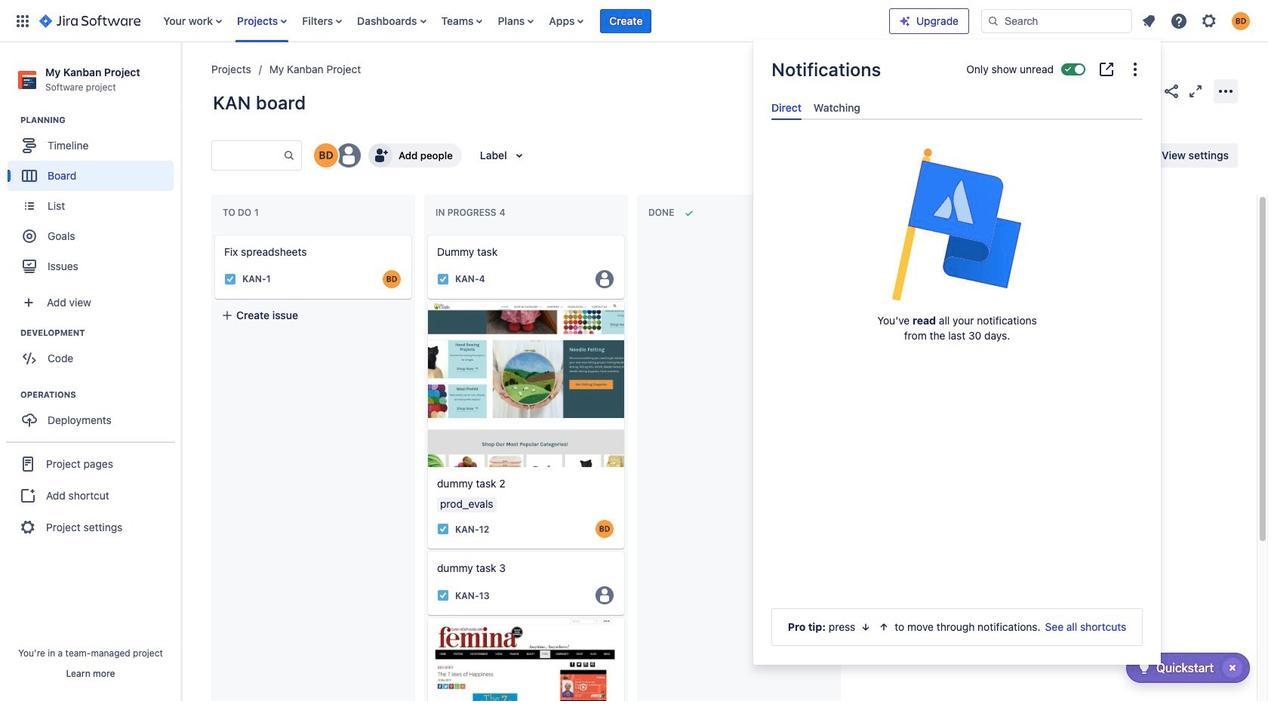 Task type: vqa. For each thing, say whether or not it's contained in the screenshot.
"SEARCH TIMELINE" Text Box
no



Task type: describe. For each thing, give the bounding box(es) containing it.
enter full screen image
[[1187, 82, 1205, 100]]

help image
[[1170, 12, 1189, 30]]

0 vertical spatial task image
[[224, 273, 236, 285]]

development image
[[2, 324, 20, 342]]

appswitcher icon image
[[14, 12, 32, 30]]

group for planning "image"
[[8, 114, 180, 286]]

more actions image
[[1217, 82, 1235, 100]]

import image
[[959, 146, 977, 165]]

open notifications in a new tab image
[[1098, 60, 1116, 79]]

group for development icon
[[8, 327, 180, 378]]

your profile and settings image
[[1232, 12, 1250, 30]]

1 vertical spatial task image
[[437, 524, 449, 536]]

to do element
[[223, 207, 262, 218]]

sidebar navigation image
[[165, 60, 198, 91]]

create issue image
[[205, 225, 223, 243]]

1 horizontal spatial list
[[1136, 7, 1260, 34]]

Search field
[[982, 9, 1133, 33]]

settings image
[[1201, 12, 1219, 30]]

group for the operations image
[[8, 389, 180, 440]]



Task type: locate. For each thing, give the bounding box(es) containing it.
None search field
[[982, 9, 1133, 33]]

dismiss quickstart image
[[1221, 656, 1245, 680]]

list item
[[601, 0, 652, 42]]

add people image
[[372, 146, 390, 165]]

0 vertical spatial heading
[[20, 114, 180, 126]]

notifications image
[[1140, 12, 1158, 30]]

more image
[[1127, 60, 1145, 79]]

banner
[[0, 0, 1269, 42]]

primary element
[[9, 0, 890, 42]]

dialog
[[754, 39, 1161, 665]]

task image
[[224, 273, 236, 285], [437, 524, 449, 536], [437, 590, 449, 602]]

task image
[[437, 273, 449, 285]]

search image
[[988, 15, 1000, 27]]

jira software image
[[39, 12, 141, 30], [39, 12, 141, 30]]

sidebar element
[[0, 42, 181, 701]]

1 heading from the top
[[20, 114, 180, 126]]

arrow down image
[[860, 621, 872, 634]]

2 heading from the top
[[20, 327, 180, 339]]

group
[[8, 114, 180, 286], [8, 327, 180, 378], [8, 389, 180, 440], [6, 442, 175, 549]]

tab panel
[[766, 120, 1149, 134]]

2 vertical spatial heading
[[20, 389, 180, 401]]

goal image
[[23, 230, 36, 243]]

in progress element
[[436, 207, 509, 218]]

arrow up image
[[878, 621, 891, 634]]

Search this board text field
[[212, 142, 283, 169]]

3 heading from the top
[[20, 389, 180, 401]]

list
[[156, 0, 890, 42], [1136, 7, 1260, 34]]

planning image
[[2, 111, 20, 129]]

heading for planning "image"
[[20, 114, 180, 126]]

operations image
[[2, 386, 20, 404]]

star kan board image
[[1139, 82, 1157, 100]]

heading
[[20, 114, 180, 126], [20, 327, 180, 339], [20, 389, 180, 401]]

heading for the operations image
[[20, 389, 180, 401]]

tab list
[[766, 95, 1149, 120]]

heading for development icon
[[20, 327, 180, 339]]

create issue image
[[418, 225, 436, 243]]

0 horizontal spatial list
[[156, 0, 890, 42]]

2 vertical spatial task image
[[437, 590, 449, 602]]

1 vertical spatial heading
[[20, 327, 180, 339]]



